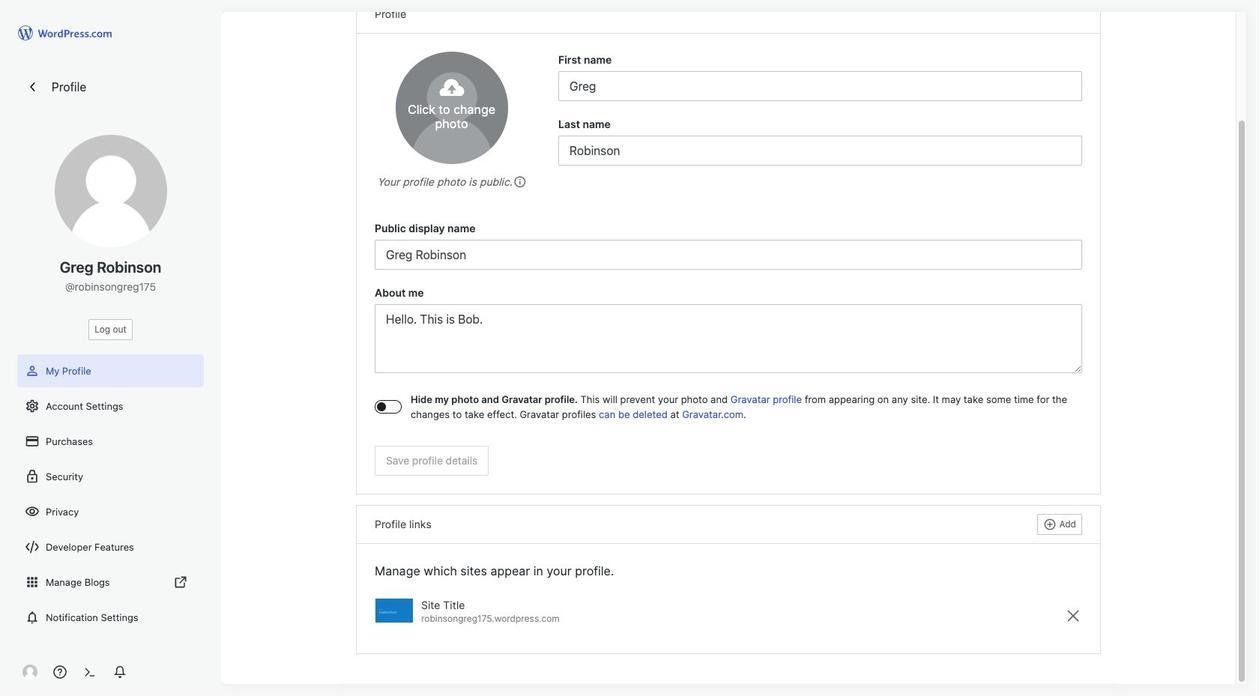 Task type: describe. For each thing, give the bounding box(es) containing it.
visibility image
[[25, 505, 40, 520]]

person image
[[25, 364, 40, 379]]

settings image
[[25, 399, 40, 414]]

0 horizontal spatial greg robinson image
[[22, 665, 37, 680]]



Task type: locate. For each thing, give the bounding box(es) containing it.
apps image
[[25, 575, 40, 590]]

notifications image
[[25, 610, 40, 625]]

greg robinson image
[[395, 52, 508, 164], [54, 135, 167, 247], [22, 665, 37, 680]]

lock image
[[25, 469, 40, 484]]

credit_card image
[[25, 434, 40, 449]]

None text field
[[559, 136, 1083, 166], [375, 240, 1083, 270], [375, 304, 1083, 373], [559, 136, 1083, 166], [375, 240, 1083, 270], [375, 304, 1083, 373]]

None text field
[[559, 71, 1083, 101]]

group
[[559, 52, 1083, 101], [559, 116, 1083, 166], [375, 220, 1083, 270], [375, 285, 1083, 378]]

2 horizontal spatial greg robinson image
[[395, 52, 508, 164]]

main content
[[339, 0, 1119, 684]]

1 horizontal spatial greg robinson image
[[54, 135, 167, 247]]

more information image
[[513, 175, 526, 188]]



Task type: vqa. For each thing, say whether or not it's contained in the screenshot.
the left Greg Robinson "image"
yes



